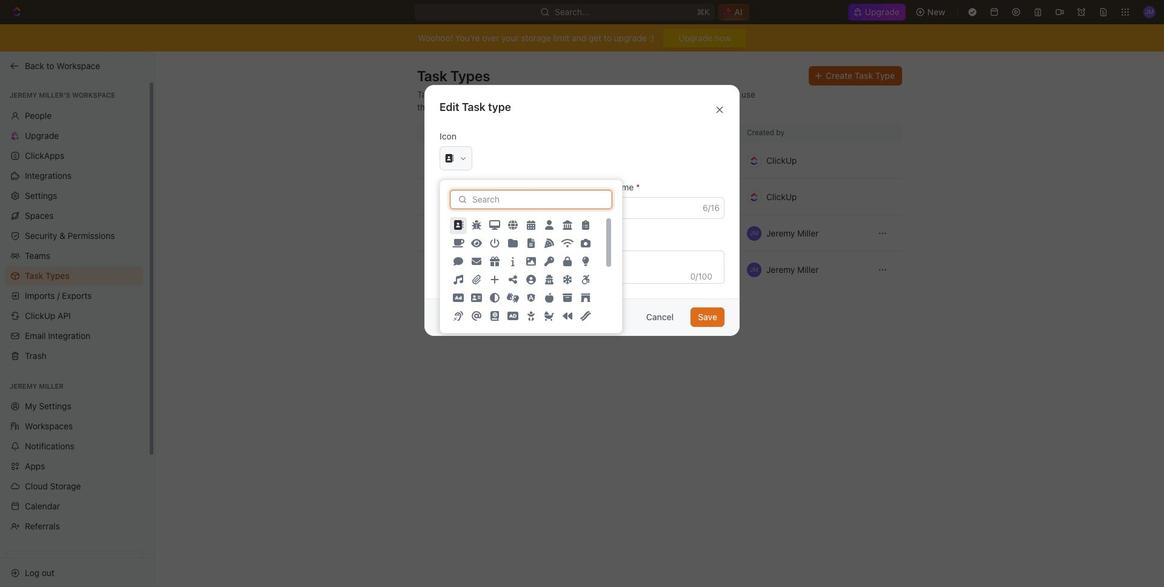 Task type: vqa. For each thing, say whether or not it's contained in the screenshot.
clipboard list image
yes



Task type: describe. For each thing, give the bounding box(es) containing it.
pizza slice image
[[545, 239, 554, 248]]

landmark image
[[563, 220, 573, 230]]

circle user image
[[527, 275, 536, 285]]

camera image
[[581, 239, 591, 248]]

calendar days image
[[527, 220, 536, 230]]

People field
[[587, 197, 725, 219]]

Describe your task type text field
[[440, 251, 725, 284]]

backward image
[[563, 311, 573, 321]]

clipboard list image
[[581, 220, 591, 230]]

share nodes image
[[508, 275, 518, 285]]

bug image
[[425, 227, 437, 239]]

address card image
[[471, 293, 482, 303]]

wifi image
[[562, 239, 574, 248]]

ear listen image
[[454, 311, 463, 321]]

rectangle ad image
[[453, 293, 464, 303]]

mug saucer image
[[453, 239, 465, 248]]

archway image
[[581, 293, 591, 303]]

apple whole image
[[545, 293, 554, 303]]

audio description image
[[508, 311, 519, 321]]

address book image
[[454, 220, 463, 230]]

box archive image
[[563, 293, 573, 303]]

book atlas image
[[490, 311, 500, 321]]

0 horizontal spatial address book image
[[425, 264, 437, 276]]

file lines image
[[527, 239, 536, 248]]

baby carriage image
[[545, 311, 554, 321]]

power off image
[[490, 239, 500, 248]]

lock image
[[563, 257, 573, 267]]



Task type: locate. For each thing, give the bounding box(es) containing it.
list item inside the avatar options list
[[450, 217, 468, 235]]

plus image
[[490, 275, 500, 285]]

lightbulb image
[[581, 257, 591, 267]]

user secret image
[[545, 275, 554, 285]]

1 vertical spatial address book image
[[425, 264, 437, 276]]

Search text field
[[473, 192, 605, 207]]

Person field
[[440, 197, 578, 219]]

paperclip image
[[472, 275, 482, 285]]

desktop image
[[490, 220, 500, 230]]

user image
[[545, 220, 554, 230]]

folder image
[[508, 239, 518, 248]]

circle half stroke image
[[490, 293, 500, 303]]

info image
[[508, 257, 518, 267]]

baby image
[[527, 311, 536, 321]]

bacon image
[[581, 311, 591, 321]]

comment image
[[454, 257, 463, 267]]

address book image
[[445, 154, 454, 162], [425, 264, 437, 276]]

globe image
[[508, 220, 518, 230]]

key image
[[545, 257, 554, 267]]

envelope image
[[472, 257, 482, 267]]

snowflake image
[[563, 275, 573, 285]]

hands asl interpreting image
[[507, 293, 519, 303]]

bug image
[[472, 220, 482, 230]]

at image
[[472, 311, 482, 321]]

accessible icon image
[[581, 275, 591, 285]]

gift image
[[490, 257, 500, 267]]

image image
[[527, 257, 536, 267]]

music image
[[454, 275, 463, 285]]

angular image
[[527, 293, 536, 303]]

avatar options list
[[450, 217, 604, 435]]

list item
[[450, 217, 468, 235]]

eye image
[[471, 239, 482, 248]]

1 horizontal spatial address book image
[[445, 154, 454, 162]]

0 vertical spatial address book image
[[445, 154, 454, 162]]



